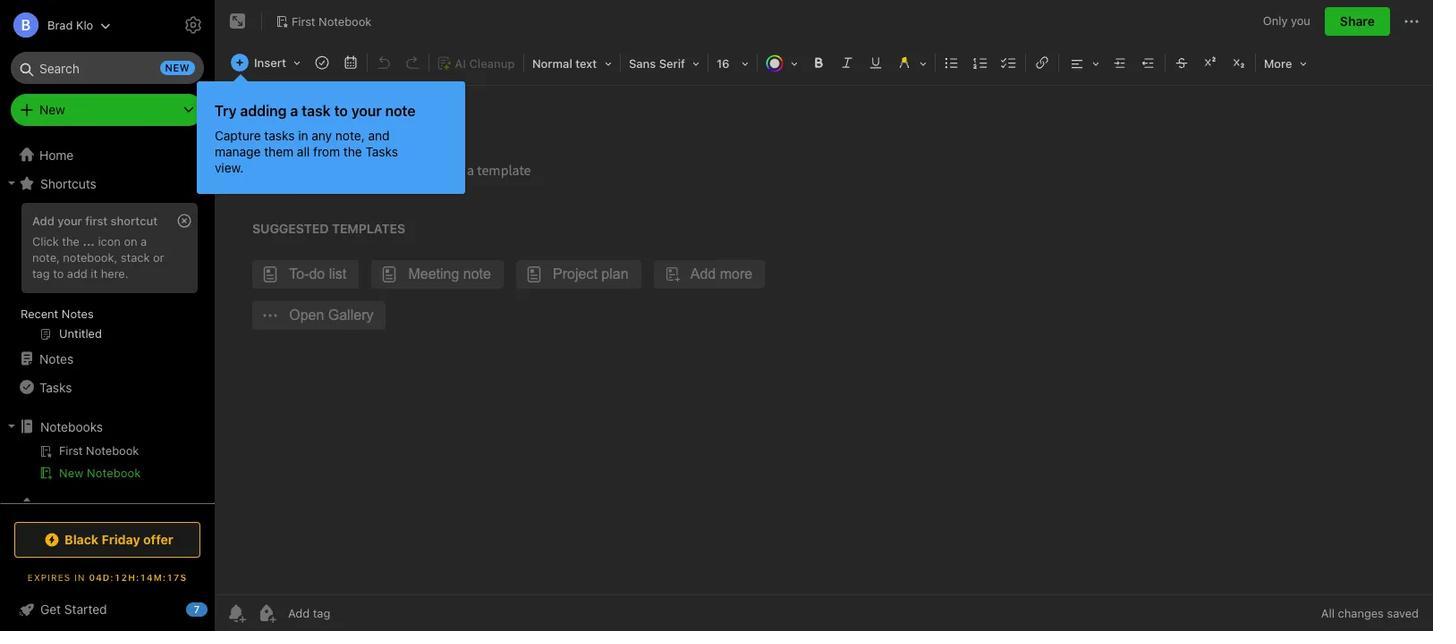 Task type: locate. For each thing, give the bounding box(es) containing it.
the left ...
[[62, 234, 80, 249]]

a inside icon on a note, notebook, stack or tag to add it here.
[[141, 234, 147, 249]]

underline image
[[864, 50, 889, 75]]

new inside "popup button"
[[39, 102, 65, 117]]

from
[[313, 144, 340, 159]]

1 vertical spatial a
[[141, 234, 147, 249]]

you
[[1291, 14, 1311, 28]]

highlight image
[[890, 50, 933, 75]]

0 horizontal spatial the
[[62, 234, 80, 249]]

0 vertical spatial note,
[[336, 128, 365, 143]]

0 vertical spatial to
[[334, 103, 348, 119]]

font family image
[[623, 50, 706, 75]]

more image
[[1258, 50, 1313, 75]]

your
[[352, 103, 382, 119], [57, 214, 82, 228]]

notes right recent
[[62, 307, 94, 321]]

subscript image
[[1227, 50, 1252, 75]]

stack
[[121, 250, 150, 265]]

group
[[0, 198, 207, 352]]

0 vertical spatial notes
[[62, 307, 94, 321]]

it
[[91, 267, 98, 281]]

0 horizontal spatial tasks
[[39, 380, 72, 395]]

your up and
[[352, 103, 382, 119]]

notebook inside note window "element"
[[319, 14, 372, 28]]

1 vertical spatial note,
[[32, 250, 60, 265]]

new up the tags
[[59, 466, 84, 481]]

all
[[297, 144, 310, 159]]

a left task
[[290, 103, 298, 119]]

recent notes
[[21, 307, 94, 321]]

a
[[290, 103, 298, 119], [141, 234, 147, 249]]

expires in 04d:12h:14m:17s
[[28, 573, 187, 583]]

your up click the ... on the top of the page
[[57, 214, 82, 228]]

notes inside notes link
[[39, 351, 74, 366]]

share button
[[1325, 7, 1391, 36]]

font color image
[[760, 50, 804, 75]]

04d:12h:14m:17s
[[89, 573, 187, 583]]

notebook inside group
[[87, 466, 141, 481]]

1 horizontal spatial a
[[290, 103, 298, 119]]

first notebook button
[[269, 9, 378, 34]]

on
[[124, 234, 137, 249]]

tasks down and
[[366, 144, 398, 159]]

adding
[[240, 103, 287, 119]]

0 vertical spatial a
[[290, 103, 298, 119]]

first
[[292, 14, 316, 28]]

new for new
[[39, 102, 65, 117]]

note, inside try adding a task to your note capture tasks in any note, and manage them all from the tasks view.
[[336, 128, 365, 143]]

alignment image
[[1061, 50, 1106, 75]]

a for on
[[141, 234, 147, 249]]

0 vertical spatial the
[[344, 144, 362, 159]]

the right from
[[344, 144, 362, 159]]

...
[[83, 234, 95, 249]]

new inside button
[[59, 466, 84, 481]]

a inside try adding a task to your note capture tasks in any note, and manage them all from the tasks view.
[[290, 103, 298, 119]]

tree
[[0, 141, 215, 588]]

notes
[[62, 307, 94, 321], [39, 351, 74, 366]]

note, right "any"
[[336, 128, 365, 143]]

1 vertical spatial notebook
[[87, 466, 141, 481]]

1 vertical spatial new
[[59, 466, 84, 481]]

0 vertical spatial notebook
[[319, 14, 372, 28]]

to right task
[[334, 103, 348, 119]]

new notebook
[[59, 466, 141, 481]]

tags
[[40, 498, 67, 513]]

try
[[215, 103, 237, 119]]

new
[[39, 102, 65, 117], [59, 466, 84, 481]]

notebook
[[319, 14, 372, 28], [87, 466, 141, 481]]

insert link image
[[1030, 50, 1055, 75]]

tasks
[[264, 128, 295, 143]]

0 vertical spatial new
[[39, 102, 65, 117]]

the
[[344, 144, 362, 159], [62, 234, 80, 249]]

tasks
[[366, 144, 398, 159], [39, 380, 72, 395]]

0 vertical spatial your
[[352, 103, 382, 119]]

in
[[74, 573, 85, 583]]

indent image
[[1108, 50, 1133, 75]]

tasks up notebooks in the left of the page
[[39, 380, 72, 395]]

to right tag
[[53, 267, 64, 281]]

task
[[302, 103, 331, 119]]

bold image
[[806, 50, 831, 75]]

notebook up tags 'button'
[[87, 466, 141, 481]]

a right on on the top left
[[141, 234, 147, 249]]

0 horizontal spatial notebook
[[87, 466, 141, 481]]

notes down recent notes
[[39, 351, 74, 366]]

1 horizontal spatial tasks
[[366, 144, 398, 159]]

numbered list image
[[968, 50, 993, 75]]

view.
[[215, 160, 244, 175]]

notebook right first
[[319, 14, 372, 28]]

new up home
[[39, 102, 65, 117]]

1 horizontal spatial to
[[334, 103, 348, 119]]

click
[[32, 234, 59, 249]]

tasks inside try adding a task to your note capture tasks in any note, and manage them all from the tasks view.
[[366, 144, 398, 159]]

tasks inside button
[[39, 380, 72, 395]]

group containing add your first shortcut
[[0, 198, 207, 352]]

0 horizontal spatial your
[[57, 214, 82, 228]]

saved
[[1388, 607, 1419, 621]]

capture
[[215, 128, 261, 143]]

1 horizontal spatial the
[[344, 144, 362, 159]]

expand notebooks image
[[4, 420, 19, 434]]

0 horizontal spatial a
[[141, 234, 147, 249]]

calendar event image
[[338, 50, 363, 75]]

0 horizontal spatial note,
[[32, 250, 60, 265]]

1 vertical spatial tasks
[[39, 380, 72, 395]]

1 horizontal spatial notebook
[[319, 14, 372, 28]]

0 horizontal spatial to
[[53, 267, 64, 281]]

insert image
[[226, 50, 307, 75]]

to
[[334, 103, 348, 119], [53, 267, 64, 281]]

1 horizontal spatial your
[[352, 103, 382, 119]]

1 horizontal spatial note,
[[336, 128, 365, 143]]

new notebook button
[[0, 463, 207, 484]]

0 vertical spatial tasks
[[366, 144, 398, 159]]

italic image
[[835, 50, 860, 75]]

note, down 'click'
[[32, 250, 60, 265]]

notebook,
[[63, 250, 117, 265]]

notes link
[[0, 345, 207, 373]]

and
[[368, 128, 390, 143]]

1 vertical spatial to
[[53, 267, 64, 281]]

1 vertical spatial notes
[[39, 351, 74, 366]]

Note Editor text field
[[215, 86, 1434, 595]]

None search field
[[23, 52, 192, 84]]

note,
[[336, 128, 365, 143], [32, 250, 60, 265]]



Task type: describe. For each thing, give the bounding box(es) containing it.
tag
[[32, 267, 50, 281]]

heading level image
[[526, 50, 618, 75]]

try adding a task to your note capture tasks in any note, and manage them all from the tasks view.
[[215, 103, 416, 175]]

black friday offer button
[[14, 523, 200, 558]]

a for adding
[[290, 103, 298, 119]]

notebook for new notebook
[[87, 466, 141, 481]]

group inside "tree"
[[0, 198, 207, 352]]

shortcuts button
[[0, 169, 207, 198]]

strikethrough image
[[1170, 50, 1195, 75]]

all
[[1322, 607, 1335, 621]]

bulleted list image
[[940, 50, 965, 75]]

add your first shortcut
[[32, 214, 158, 228]]

note
[[385, 103, 416, 119]]

new for new notebook
[[59, 466, 84, 481]]

add tag image
[[256, 603, 277, 625]]

to inside try adding a task to your note capture tasks in any note, and manage them all from the tasks view.
[[334, 103, 348, 119]]

shortcuts
[[40, 176, 96, 191]]

add
[[67, 267, 88, 281]]

home
[[39, 147, 74, 162]]

tags button
[[0, 491, 207, 520]]

share
[[1341, 13, 1375, 29]]

new notebook group
[[0, 441, 207, 491]]

tree containing home
[[0, 141, 215, 588]]

the inside try adding a task to your note capture tasks in any note, and manage them all from the tasks view.
[[344, 144, 362, 159]]

click the ...
[[32, 234, 95, 249]]

shortcut
[[111, 214, 158, 228]]

notebooks link
[[0, 413, 207, 441]]

1 vertical spatial your
[[57, 214, 82, 228]]

task image
[[310, 50, 335, 75]]

font size image
[[711, 50, 755, 75]]

expand note image
[[227, 11, 249, 32]]

notebooks
[[40, 419, 103, 434]]

outdent image
[[1136, 50, 1162, 75]]

or
[[153, 250, 164, 265]]

new button
[[11, 94, 204, 126]]

recent
[[21, 307, 58, 321]]

settings image
[[183, 14, 204, 36]]

friday
[[102, 532, 140, 548]]

add a reminder image
[[226, 603, 247, 625]]

note, inside icon on a note, notebook, stack or tag to add it here.
[[32, 250, 60, 265]]

changes
[[1338, 607, 1384, 621]]

icon
[[98, 234, 121, 249]]

checklist image
[[997, 50, 1022, 75]]

manage
[[215, 144, 261, 159]]

icon on a note, notebook, stack or tag to add it here.
[[32, 234, 164, 281]]

offer
[[143, 532, 173, 548]]

only you
[[1263, 14, 1311, 28]]

here.
[[101, 267, 128, 281]]

any
[[312, 128, 332, 143]]

them
[[264, 144, 294, 159]]

note window element
[[215, 0, 1434, 632]]

superscript image
[[1198, 50, 1223, 75]]

only
[[1263, 14, 1288, 28]]

first notebook
[[292, 14, 372, 28]]

1 vertical spatial the
[[62, 234, 80, 249]]

expires
[[28, 573, 71, 583]]

to inside icon on a note, notebook, stack or tag to add it here.
[[53, 267, 64, 281]]

notebook for first notebook
[[319, 14, 372, 28]]

black friday offer
[[65, 532, 173, 548]]

tasks button
[[0, 373, 207, 402]]

your inside try adding a task to your note capture tasks in any note, and manage them all from the tasks view.
[[352, 103, 382, 119]]

all changes saved
[[1322, 607, 1419, 621]]

in
[[298, 128, 308, 143]]

Search text field
[[23, 52, 192, 84]]

first
[[85, 214, 108, 228]]

home link
[[0, 141, 215, 169]]

add
[[32, 214, 54, 228]]

black
[[65, 532, 99, 548]]



Task type: vqa. For each thing, say whether or not it's contained in the screenshot.
1st TAB LIST from the top
no



